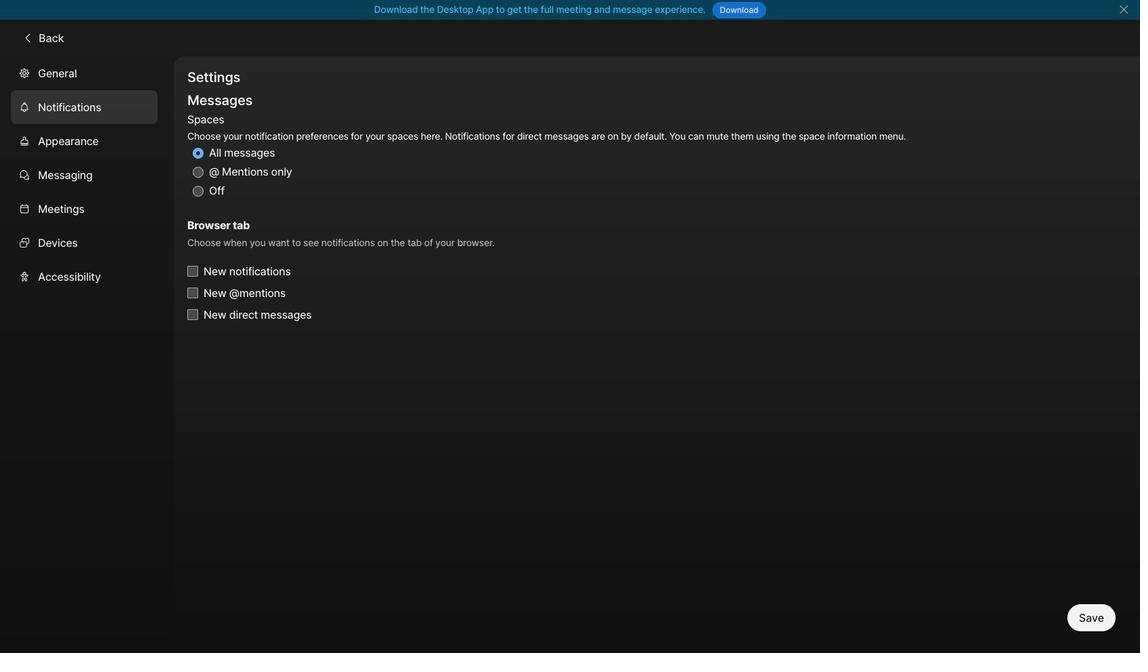 Task type: locate. For each thing, give the bounding box(es) containing it.
option group
[[187, 110, 907, 201]]

settings navigation
[[0, 56, 174, 654]]

general tab
[[11, 56, 158, 90]]

meetings tab
[[11, 192, 158, 226]]

cancel_16 image
[[1119, 4, 1130, 15]]

All messages radio
[[193, 148, 204, 159]]



Task type: describe. For each thing, give the bounding box(es) containing it.
accessibility tab
[[11, 260, 158, 294]]

notifications tab
[[11, 90, 158, 124]]

appearance tab
[[11, 124, 158, 158]]

devices tab
[[11, 226, 158, 260]]

Off radio
[[193, 186, 204, 197]]

@ Mentions only radio
[[193, 167, 204, 178]]

messaging tab
[[11, 158, 158, 192]]



